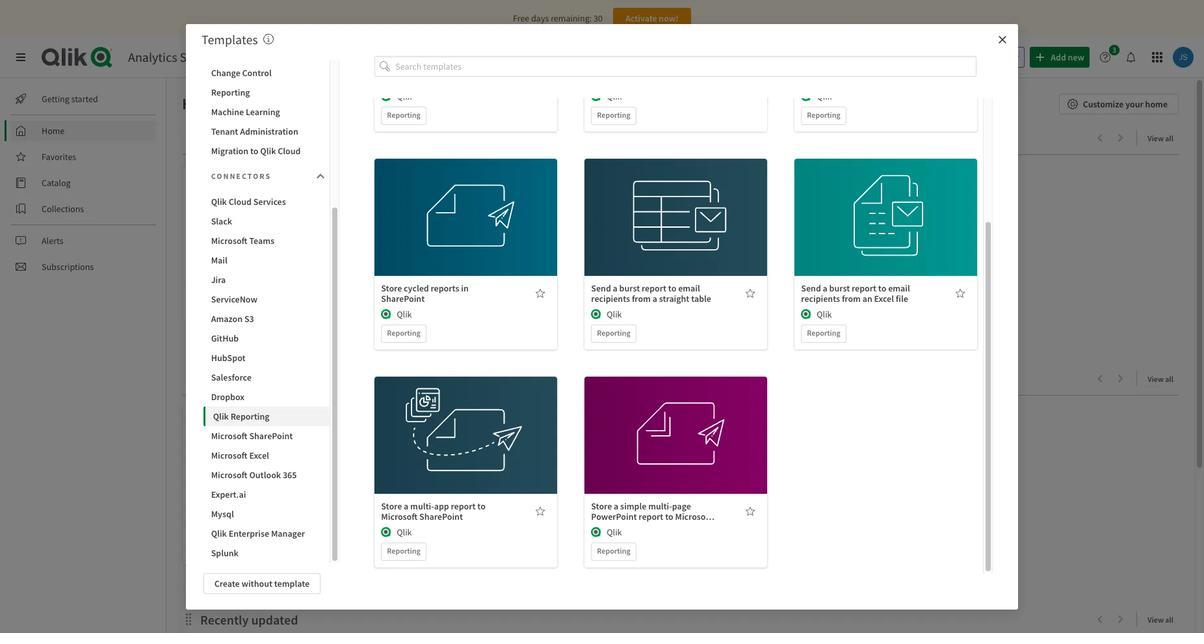 Task type: locate. For each thing, give the bounding box(es) containing it.
2 vertical spatial view all
[[1148, 615, 1174, 625]]

recipients left an
[[802, 293, 841, 305]]

email right an
[[889, 282, 911, 294]]

collections
[[42, 203, 84, 215]]

1 minutes from the top
[[244, 305, 271, 315]]

1 send from the left
[[592, 282, 611, 294]]

2 qlik image from the left
[[592, 527, 602, 537]]

burst inside send a burst report to email recipients from an excel file
[[830, 282, 850, 294]]

0 vertical spatial analytics
[[128, 49, 177, 65]]

tenant administration button
[[203, 121, 330, 141]]

2 from from the left
[[842, 293, 861, 305]]

view
[[1148, 133, 1164, 143], [1148, 374, 1164, 384], [1148, 615, 1164, 625]]

updated up create
[[205, 546, 233, 555]]

365
[[283, 469, 297, 480]]

1 vertical spatial ago
[[272, 546, 284, 555]]

1 burst from the left
[[620, 282, 640, 294]]

email for table
[[679, 282, 701, 294]]

use
[[441, 197, 455, 209], [651, 197, 665, 209], [861, 197, 875, 209], [441, 415, 455, 427], [651, 415, 665, 427]]

recently used
[[200, 371, 278, 387]]

details for send a burst report to email recipients from an excel file
[[873, 226, 900, 238]]

1 vertical spatial first
[[191, 532, 208, 543]]

qlik image for send a burst report to email recipients from an excel file
[[802, 309, 812, 320]]

2 view all from the top
[[1148, 374, 1174, 384]]

2 first app updated 10 minutes ago from the top
[[191, 532, 284, 555]]

dropbox
[[211, 391, 245, 402]]

used
[[251, 371, 278, 387]]

github
[[211, 332, 239, 344]]

minutes
[[244, 305, 271, 315], [244, 546, 271, 555]]

updated up github
[[205, 305, 233, 315]]

0 horizontal spatial cloud
[[229, 196, 252, 207]]

connectors
[[211, 171, 271, 181]]

2 vertical spatial all
[[1166, 615, 1174, 625]]

minutes for to
[[244, 305, 271, 315]]

1 vertical spatial home
[[42, 125, 65, 137]]

getting started
[[42, 93, 98, 105]]

analytics
[[128, 49, 177, 65], [200, 130, 251, 146]]

2 ago from the top
[[272, 546, 284, 555]]

0 vertical spatial 10
[[235, 305, 243, 315]]

2 first from the top
[[191, 532, 208, 543]]

1 all from the top
[[1166, 133, 1174, 143]]

template for send a burst report to email recipients from a straight table
[[667, 197, 702, 209]]

machine
[[211, 106, 244, 117]]

use template for store a simple multi-page powerpoint report to microsoft sharepoint
[[651, 415, 702, 427]]

2 recipients from the left
[[802, 293, 841, 305]]

1 vertical spatial first app updated 10 minutes ago
[[191, 532, 284, 555]]

1 horizontal spatial qlik image
[[592, 309, 602, 320]]

a inside store a simple multi-page powerpoint report to microsoft sharepoint
[[614, 500, 619, 512]]

3 all from the top
[[1166, 615, 1174, 625]]

2 multi- from the left
[[649, 500, 673, 512]]

2 minutes from the top
[[244, 546, 271, 555]]

1 horizontal spatial send
[[802, 282, 822, 294]]

3 view from the top
[[1148, 615, 1164, 625]]

use template button
[[426, 193, 507, 213], [636, 193, 717, 213], [846, 193, 927, 213], [426, 411, 507, 431], [636, 411, 717, 431]]

multi-
[[411, 500, 434, 512], [649, 500, 673, 512]]

qlik image down store a multi-app report to microsoft sharepoint
[[381, 527, 392, 537]]

1 vertical spatial view
[[1148, 374, 1164, 384]]

view all link for analytics to explore
[[1148, 129, 1180, 146]]

2 vertical spatial app
[[210, 532, 225, 543]]

burst left straight
[[620, 282, 640, 294]]

recipients for send a burst report to email recipients from a straight table
[[592, 293, 630, 305]]

details button
[[426, 221, 507, 242], [636, 221, 717, 242], [846, 221, 927, 242], [426, 439, 507, 460], [636, 439, 717, 460]]

add to favorites image
[[536, 288, 546, 299], [956, 288, 966, 299], [536, 506, 546, 517], [746, 506, 756, 517]]

0 horizontal spatial send
[[592, 282, 611, 294]]

days
[[532, 12, 549, 24]]

1 view all link from the top
[[1148, 129, 1180, 146]]

0 vertical spatial excel
[[875, 293, 895, 305]]

2 all from the top
[[1166, 374, 1174, 384]]

github button
[[203, 328, 330, 348]]

cycled
[[404, 282, 429, 294]]

0 vertical spatial home
[[182, 94, 222, 114]]

0 vertical spatial ago
[[272, 305, 284, 315]]

recipients left straight
[[592, 293, 630, 305]]

use template button for store cycled reports in sharepoint
[[426, 193, 507, 213]]

burst inside send a burst report to email recipients from a straight table
[[620, 282, 640, 294]]

2 send from the left
[[802, 282, 822, 294]]

0 horizontal spatial email
[[679, 282, 701, 294]]

jira button
[[203, 270, 330, 289]]

analytics services
[[128, 49, 225, 65]]

recently for recently updated
[[200, 612, 249, 628]]

recently
[[200, 371, 249, 387], [200, 612, 249, 628]]

move collection image left salesforce
[[182, 372, 195, 385]]

cloud
[[278, 145, 301, 156], [229, 196, 252, 207]]

0 horizontal spatial burst
[[620, 282, 640, 294]]

1 horizontal spatial services
[[254, 196, 286, 207]]

first left servicenow
[[191, 291, 208, 303]]

servicenow button
[[203, 289, 330, 309]]

email
[[679, 282, 701, 294], [889, 282, 911, 294]]

email inside send a burst report to email recipients from an excel file
[[889, 282, 911, 294]]

sharepoint inside store cycled reports in sharepoint
[[381, 293, 425, 305]]

qlik image down send a burst report to email recipients from a straight table
[[592, 309, 602, 320]]

to
[[254, 130, 266, 146], [250, 145, 259, 156], [669, 282, 677, 294], [879, 282, 887, 294], [478, 500, 486, 512], [666, 511, 674, 523]]

migration to qlik cloud
[[211, 145, 301, 156]]

0 horizontal spatial recipients
[[592, 293, 630, 305]]

0 vertical spatial updated
[[205, 305, 233, 315]]

app inside store a multi-app report to microsoft sharepoint
[[434, 500, 449, 512]]

3 view all from the top
[[1148, 615, 1174, 625]]

0 horizontal spatial multi-
[[411, 500, 434, 512]]

services up change
[[180, 49, 225, 65]]

a inside send a burst report to email recipients from an excel file
[[823, 282, 828, 294]]

1 horizontal spatial burst
[[830, 282, 850, 294]]

qlik image
[[381, 309, 392, 320], [592, 309, 602, 320], [802, 309, 812, 320]]

1 view all from the top
[[1148, 133, 1174, 143]]

templates are pre-built automations that help you automate common business workflows. get started by selecting one of the pre-built templates or choose the blank canvas to build an automation from scratch. tooltip
[[263, 31, 274, 47]]

ago right 's3'
[[272, 305, 284, 315]]

add to favorites image for send a burst report to email recipients from an excel file
[[956, 288, 966, 299]]

10 for recently
[[235, 546, 243, 555]]

0 horizontal spatial analytics
[[128, 49, 177, 65]]

microsoft inside button
[[211, 430, 248, 441]]

0 horizontal spatial qlik image
[[381, 309, 392, 320]]

excel right an
[[875, 293, 895, 305]]

1 multi- from the left
[[411, 500, 434, 512]]

1 email from the left
[[679, 282, 701, 294]]

2 view from the top
[[1148, 374, 1164, 384]]

1 10 from the top
[[235, 305, 243, 315]]

home inside main content
[[182, 94, 222, 114]]

analytics for analytics services
[[128, 49, 177, 65]]

0 vertical spatial view all
[[1148, 133, 1174, 143]]

to inside send a burst report to email recipients from a straight table
[[669, 282, 677, 294]]

1 view from the top
[[1148, 133, 1164, 143]]

store inside store a simple multi-page powerpoint report to microsoft sharepoint
[[592, 500, 612, 512]]

recipients inside send a burst report to email recipients from a straight table
[[592, 293, 630, 305]]

recently up dropbox
[[200, 371, 249, 387]]

0 vertical spatial first app updated 10 minutes ago
[[191, 291, 284, 315]]

cloud down administration
[[278, 145, 301, 156]]

10 down enterprise
[[235, 546, 243, 555]]

personal element
[[266, 513, 287, 533]]

recently updated link
[[200, 612, 303, 628]]

use template button for store a simple multi-page powerpoint report to microsoft sharepoint
[[636, 411, 717, 431]]

details for store a multi-app report to microsoft sharepoint
[[453, 444, 480, 455]]

home up tenant
[[182, 94, 222, 114]]

2 view all link from the top
[[1148, 370, 1180, 386]]

reports
[[431, 282, 460, 294]]

details for store a simple multi-page powerpoint report to microsoft sharepoint
[[663, 444, 690, 455]]

first
[[191, 291, 208, 303], [191, 532, 208, 543]]

add to favorites image
[[746, 288, 756, 299]]

catalog
[[42, 177, 71, 189]]

qlik image for store cycled reports in sharepoint
[[381, 309, 392, 320]]

1 vertical spatial view all link
[[1148, 370, 1180, 386]]

ago down manager
[[272, 546, 284, 555]]

to inside button
[[250, 145, 259, 156]]

close image
[[998, 34, 1008, 45]]

microsoft for microsoft sharepoint
[[211, 430, 248, 441]]

services up slack button
[[254, 196, 286, 207]]

qlik image
[[381, 527, 392, 537], [592, 527, 602, 537]]

1 vertical spatial all
[[1166, 374, 1174, 384]]

navigation pane element
[[0, 83, 166, 282]]

store inside store cycled reports in sharepoint
[[381, 282, 402, 294]]

burst left an
[[830, 282, 850, 294]]

store
[[381, 282, 402, 294], [381, 500, 402, 512], [592, 500, 612, 512]]

learning
[[246, 106, 280, 117]]

to inside store a simple multi-page powerpoint report to microsoft sharepoint
[[666, 511, 674, 523]]

2 qlik image from the left
[[592, 309, 602, 320]]

0 vertical spatial minutes
[[244, 305, 271, 315]]

cloud down connectors
[[229, 196, 252, 207]]

analytics inside home main content
[[200, 130, 251, 146]]

started
[[71, 93, 98, 105]]

qlik inside button
[[211, 527, 227, 539]]

email left add to favorites icon
[[679, 282, 701, 294]]

add to favorites image for store cycled reports in sharepoint
[[536, 288, 546, 299]]

from inside send a burst report to email recipients from an excel file
[[842, 293, 861, 305]]

move collection image left recently updated
[[182, 613, 195, 626]]

recipients inside send a burst report to email recipients from an excel file
[[802, 293, 841, 305]]

change control button
[[203, 63, 330, 82]]

store inside store a multi-app report to microsoft sharepoint
[[381, 500, 402, 512]]

report inside store a simple multi-page powerpoint report to microsoft sharepoint
[[639, 511, 664, 523]]

0 vertical spatial recently
[[200, 371, 249, 387]]

0 vertical spatial view
[[1148, 133, 1164, 143]]

enterprise
[[229, 527, 269, 539]]

recently updated
[[200, 612, 298, 628]]

1 horizontal spatial recipients
[[802, 293, 841, 305]]

services inside qlik cloud services button
[[254, 196, 286, 207]]

1 vertical spatial services
[[254, 196, 286, 207]]

0 vertical spatial app
[[210, 291, 225, 303]]

from inside send a burst report to email recipients from a straight table
[[632, 293, 651, 305]]

ago for used
[[272, 546, 284, 555]]

a
[[613, 282, 618, 294], [823, 282, 828, 294], [653, 293, 658, 305], [404, 500, 409, 512], [614, 500, 619, 512]]

1 updated from the top
[[205, 305, 233, 315]]

qlik cloud services button
[[203, 192, 330, 211]]

2 vertical spatial view
[[1148, 615, 1164, 625]]

microsoft excel button
[[203, 445, 330, 465]]

excel inside button
[[249, 449, 269, 461]]

1 first app updated 10 minutes ago from the top
[[191, 291, 284, 315]]

template for store a simple multi-page powerpoint report to microsoft sharepoint
[[667, 415, 702, 427]]

1 horizontal spatial cloud
[[278, 145, 301, 156]]

email for file
[[889, 282, 911, 294]]

reporting
[[211, 86, 250, 98], [387, 110, 421, 120], [597, 110, 631, 120], [808, 110, 841, 120], [387, 328, 421, 338], [597, 328, 631, 338], [808, 328, 841, 338], [231, 410, 270, 422], [387, 546, 421, 556], [597, 546, 631, 556]]

1 from from the left
[[632, 293, 651, 305]]

0 horizontal spatial from
[[632, 293, 651, 305]]

qlik image for store a simple multi-page powerpoint report to microsoft sharepoint
[[592, 527, 602, 537]]

tenant administration
[[211, 125, 298, 137]]

excel inside send a burst report to email recipients from an excel file
[[875, 293, 895, 305]]

template for store cycled reports in sharepoint
[[457, 197, 492, 209]]

0 horizontal spatial qlik image
[[381, 527, 392, 537]]

2 burst from the left
[[830, 282, 850, 294]]

view all for recently used
[[1148, 374, 1174, 384]]

home main content
[[161, 78, 1205, 633]]

1 vertical spatial updated
[[205, 546, 233, 555]]

1 vertical spatial app
[[434, 500, 449, 512]]

microsoft inside button
[[211, 449, 248, 461]]

use template for store a multi-app report to microsoft sharepoint
[[441, 415, 492, 427]]

qlik
[[397, 91, 412, 102], [607, 91, 622, 102], [817, 91, 832, 102], [260, 145, 276, 156], [211, 196, 227, 207], [397, 308, 412, 320], [607, 308, 622, 320], [817, 308, 832, 320], [213, 410, 229, 422], [397, 526, 412, 538], [607, 526, 622, 538], [211, 527, 227, 539]]

machine learning
[[211, 106, 280, 117]]

without
[[242, 577, 273, 589]]

1 horizontal spatial home
[[182, 94, 222, 114]]

microsoft outlook 365 button
[[203, 465, 330, 484]]

1 vertical spatial view all
[[1148, 374, 1174, 384]]

view all link
[[1148, 129, 1180, 146], [1148, 370, 1180, 386], [1148, 611, 1180, 627]]

1 vertical spatial excel
[[249, 449, 269, 461]]

from
[[632, 293, 651, 305], [842, 293, 861, 305]]

app for recently used
[[210, 532, 225, 543]]

amazon s3 button
[[203, 309, 330, 328]]

0 vertical spatial all
[[1166, 133, 1174, 143]]

send inside send a burst report to email recipients from an excel file
[[802, 282, 822, 294]]

recently down create
[[200, 612, 249, 628]]

use for store a simple multi-page powerpoint report to microsoft sharepoint
[[651, 415, 665, 427]]

first left enterprise
[[191, 532, 208, 543]]

2 vertical spatial view all link
[[1148, 611, 1180, 627]]

1 horizontal spatial from
[[842, 293, 861, 305]]

updated
[[205, 305, 233, 315], [205, 546, 233, 555]]

from left an
[[842, 293, 861, 305]]

qlik image down store cycled reports in sharepoint
[[381, 309, 392, 320]]

store for store a multi-app report to microsoft sharepoint
[[381, 500, 402, 512]]

3 view all link from the top
[[1148, 611, 1180, 627]]

recipients
[[592, 293, 630, 305], [802, 293, 841, 305]]

sharepoint inside store a multi-app report to microsoft sharepoint
[[420, 511, 463, 523]]

view all
[[1148, 133, 1174, 143], [1148, 374, 1174, 384], [1148, 615, 1174, 625]]

1 horizontal spatial email
[[889, 282, 911, 294]]

1 ago from the top
[[272, 305, 284, 315]]

analytics to explore
[[200, 130, 310, 146]]

view all for recently updated
[[1148, 615, 1174, 625]]

email inside send a burst report to email recipients from a straight table
[[679, 282, 701, 294]]

3 qlik image from the left
[[802, 309, 812, 320]]

updated
[[251, 612, 298, 628]]

home link
[[10, 120, 156, 141]]

1 horizontal spatial excel
[[875, 293, 895, 305]]

microsoft
[[211, 235, 248, 246], [211, 430, 248, 441], [211, 449, 248, 461], [211, 469, 248, 480], [381, 511, 418, 523], [676, 511, 712, 523]]

free days remaining: 30
[[513, 12, 603, 24]]

home up favorites at the top of page
[[42, 125, 65, 137]]

excel up microsoft outlook 365
[[249, 449, 269, 461]]

close sidebar menu image
[[16, 52, 26, 62]]

qlik image down powerpoint
[[592, 527, 602, 537]]

microsoft excel
[[211, 449, 269, 461]]

from left straight
[[632, 293, 651, 305]]

1 qlik image from the left
[[381, 309, 392, 320]]

2 updated from the top
[[205, 546, 233, 555]]

0 vertical spatial move collection image
[[182, 372, 195, 385]]

0 vertical spatial cloud
[[278, 145, 301, 156]]

to inside home main content
[[254, 130, 266, 146]]

first app updated 10 minutes ago
[[191, 291, 284, 315], [191, 532, 284, 555]]

send inside send a burst report to email recipients from a straight table
[[592, 282, 611, 294]]

microsoft sharepoint button
[[203, 426, 330, 445]]

0 horizontal spatial excel
[[249, 449, 269, 461]]

from for a
[[632, 293, 651, 305]]

1 horizontal spatial qlik image
[[592, 527, 602, 537]]

create without template
[[214, 577, 310, 589]]

1 vertical spatial 10
[[235, 546, 243, 555]]

1 vertical spatial recently
[[200, 612, 249, 628]]

1 horizontal spatial multi-
[[649, 500, 673, 512]]

details button for store a multi-app report to microsoft sharepoint
[[426, 439, 507, 460]]

1 vertical spatial cloud
[[229, 196, 252, 207]]

qlik image down send a burst report to email recipients from an excel file
[[802, 309, 812, 320]]

1 vertical spatial move collection image
[[182, 613, 195, 626]]

qlik image for send a burst report to email recipients from a straight table
[[592, 309, 602, 320]]

sharepoint inside store a simple multi-page powerpoint report to microsoft sharepoint
[[592, 521, 635, 533]]

0 vertical spatial first
[[191, 291, 208, 303]]

use for store cycled reports in sharepoint
[[441, 197, 455, 209]]

1 vertical spatial analytics
[[200, 130, 251, 146]]

2 10 from the top
[[235, 546, 243, 555]]

1 qlik image from the left
[[381, 527, 392, 537]]

change
[[211, 67, 241, 78]]

10 left 's3'
[[235, 305, 243, 315]]

customize your home button
[[1060, 94, 1180, 115]]

0 vertical spatial services
[[180, 49, 225, 65]]

splunk
[[211, 547, 239, 559]]

first for recently used
[[191, 532, 208, 543]]

change control
[[211, 67, 272, 78]]

details
[[453, 226, 480, 238], [663, 226, 690, 238], [873, 226, 900, 238], [453, 444, 480, 455], [663, 444, 690, 455]]

first app updated 10 minutes ago for recently
[[191, 532, 284, 555]]

Search text field
[[709, 47, 916, 68]]

move collection image
[[182, 372, 195, 385], [182, 613, 195, 626]]

0 horizontal spatial home
[[42, 125, 65, 137]]

0 vertical spatial view all link
[[1148, 129, 1180, 146]]

1 vertical spatial minutes
[[244, 546, 271, 555]]

2 email from the left
[[889, 282, 911, 294]]

subscriptions
[[42, 261, 94, 273]]

1 recipients from the left
[[592, 293, 630, 305]]

2 horizontal spatial qlik image
[[802, 309, 812, 320]]

1 first from the top
[[191, 291, 208, 303]]

slack button
[[203, 211, 330, 231]]

straight
[[660, 293, 690, 305]]

1 horizontal spatial analytics
[[200, 130, 251, 146]]



Task type: vqa. For each thing, say whether or not it's contained in the screenshot.
the leftmost nov
no



Task type: describe. For each thing, give the bounding box(es) containing it.
move collection image for recently updated
[[182, 613, 195, 626]]

manager
[[271, 527, 305, 539]]

powerpoint
[[592, 511, 637, 523]]

advisor
[[990, 51, 1020, 63]]

qlik reporting button
[[203, 406, 330, 426]]

to inside send a burst report to email recipients from an excel file
[[879, 282, 887, 294]]

use for send a burst report to email recipients from an excel file
[[861, 197, 875, 209]]

a for an
[[823, 282, 828, 294]]

favorites link
[[10, 146, 156, 167]]

an
[[863, 293, 873, 305]]

templates are pre-built automations that help you automate common business workflows. get started by selecting one of the pre-built templates or choose the blank canvas to build an automation from scratch. image
[[263, 34, 274, 44]]

use for send a burst report to email recipients from a straight table
[[651, 197, 665, 209]]

s3
[[245, 313, 254, 324]]

microsoft inside store a simple multi-page powerpoint report to microsoft sharepoint
[[676, 511, 712, 523]]

template for store a multi-app report to microsoft sharepoint
[[457, 415, 492, 427]]

add to favorites image for store a multi-app report to microsoft sharepoint
[[536, 506, 546, 517]]

recently used link
[[200, 371, 283, 387]]

view for analytics to explore
[[1148, 133, 1164, 143]]

updated for recently
[[205, 546, 233, 555]]

updated for analytics
[[205, 305, 233, 315]]

getting started link
[[10, 88, 156, 109]]

migration
[[211, 145, 249, 156]]

file
[[896, 293, 909, 305]]

reporting inside "button"
[[231, 410, 270, 422]]

Search templates text field
[[396, 56, 977, 77]]

machine learning button
[[203, 102, 330, 121]]

0 horizontal spatial services
[[180, 49, 225, 65]]

mysql button
[[203, 504, 330, 523]]

amazon s3
[[211, 313, 254, 324]]

view all link for recently used
[[1148, 370, 1180, 386]]

simple
[[621, 500, 647, 512]]

catalog link
[[10, 172, 156, 193]]

microsoft sharepoint
[[211, 430, 293, 441]]

microsoft outlook 365
[[211, 469, 297, 480]]

a for a
[[613, 282, 618, 294]]

in
[[461, 282, 469, 294]]

template inside create without template button
[[274, 577, 310, 589]]

use template for send a burst report to email recipients from an excel file
[[861, 197, 912, 209]]

10 for analytics
[[235, 305, 243, 315]]

send a burst report to email recipients from an excel file
[[802, 282, 911, 305]]

home inside 'navigation pane' element
[[42, 125, 65, 137]]

getting
[[42, 93, 69, 105]]

view for recently used
[[1148, 374, 1164, 384]]

all for recently updated
[[1166, 615, 1174, 625]]

qlik reporting
[[213, 410, 270, 422]]

30
[[594, 12, 603, 24]]

details for send a burst report to email recipients from a straight table
[[663, 226, 690, 238]]

now!
[[659, 12, 679, 24]]

control
[[242, 67, 272, 78]]

microsoft for microsoft teams
[[211, 235, 248, 246]]

store for store a simple multi-page powerpoint report to microsoft sharepoint
[[592, 500, 612, 512]]

store a multi-app report to microsoft sharepoint
[[381, 500, 486, 523]]

app for analytics to explore
[[210, 291, 225, 303]]

tenant
[[211, 125, 238, 137]]

a inside store a multi-app report to microsoft sharepoint
[[404, 500, 409, 512]]

microsoft teams
[[211, 235, 275, 246]]

use template for store cycled reports in sharepoint
[[441, 197, 492, 209]]

remaining:
[[551, 12, 592, 24]]

alerts
[[42, 235, 63, 247]]

free
[[513, 12, 530, 24]]

activate now! link
[[613, 8, 692, 29]]

details button for store a simple multi-page powerpoint report to microsoft sharepoint
[[636, 439, 717, 460]]

use template for send a burst report to email recipients from a straight table
[[651, 197, 702, 209]]

sharepoint inside button
[[249, 430, 293, 441]]

move collection image
[[182, 131, 195, 144]]

searchbar element
[[689, 47, 916, 68]]

activate now!
[[626, 12, 679, 24]]

ask insight advisor
[[945, 51, 1020, 63]]

mail
[[211, 254, 228, 266]]

report inside store a multi-app report to microsoft sharepoint
[[451, 500, 476, 512]]

ask
[[945, 51, 959, 63]]

multi- inside store a multi-app report to microsoft sharepoint
[[411, 500, 434, 512]]

explore
[[268, 130, 310, 146]]

page
[[673, 500, 692, 512]]

details button for send a burst report to email recipients from an excel file
[[846, 221, 927, 242]]

amazon
[[211, 313, 243, 324]]

qlik enterprise manager
[[211, 527, 305, 539]]

a for microsoft
[[614, 500, 619, 512]]

all for analytics to explore
[[1166, 133, 1174, 143]]

mail button
[[203, 250, 330, 270]]

details for store cycled reports in sharepoint
[[453, 226, 480, 238]]

to inside store a multi-app report to microsoft sharepoint
[[478, 500, 486, 512]]

ask insight advisor button
[[924, 47, 1025, 68]]

home
[[1146, 98, 1168, 110]]

activate
[[626, 12, 657, 24]]

qlik cloud services
[[211, 196, 286, 207]]

expert.ai button
[[203, 484, 330, 504]]

your
[[1126, 98, 1144, 110]]

microsoft for microsoft outlook 365
[[211, 469, 248, 480]]

table
[[692, 293, 712, 305]]

slack
[[211, 215, 232, 227]]

customize your home
[[1084, 98, 1168, 110]]

analytics for analytics to explore
[[200, 130, 251, 146]]

dropbox button
[[203, 387, 330, 406]]

move collection image for recently used
[[182, 372, 195, 385]]

details button for send a burst report to email recipients from a straight table
[[636, 221, 717, 242]]

hubspot button
[[203, 348, 330, 367]]

reporting inside button
[[211, 86, 250, 98]]

send for send a burst report to email recipients from a straight table
[[592, 282, 611, 294]]

expert.ai
[[211, 488, 246, 500]]

ago for to
[[272, 305, 284, 315]]

view all for analytics to explore
[[1148, 133, 1174, 143]]

microsoft inside store a multi-app report to microsoft sharepoint
[[381, 511, 418, 523]]

burst for a
[[620, 282, 640, 294]]

multi- inside store a simple multi-page powerpoint report to microsoft sharepoint
[[649, 500, 673, 512]]

report inside send a burst report to email recipients from a straight table
[[642, 282, 667, 294]]

analytics to explore link
[[200, 130, 315, 146]]

favorites
[[42, 151, 76, 163]]

recently for recently used
[[200, 371, 249, 387]]

template for send a burst report to email recipients from an excel file
[[877, 197, 912, 209]]

qlik inside "button"
[[213, 410, 229, 422]]

reporting button
[[203, 82, 330, 102]]

use template button for send a burst report to email recipients from a straight table
[[636, 193, 717, 213]]

use template button for store a multi-app report to microsoft sharepoint
[[426, 411, 507, 431]]

qlik image for store a multi-app report to microsoft sharepoint
[[381, 527, 392, 537]]

salesforce button
[[203, 367, 330, 387]]

details button for store cycled reports in sharepoint
[[426, 221, 507, 242]]

microsoft for microsoft excel
[[211, 449, 248, 461]]

customize
[[1084, 98, 1125, 110]]

from for an
[[842, 293, 861, 305]]

mysql
[[211, 508, 234, 519]]

burst for an
[[830, 282, 850, 294]]

all for recently used
[[1166, 374, 1174, 384]]

subscriptions link
[[10, 256, 156, 277]]

view all link for recently updated
[[1148, 611, 1180, 627]]

first for analytics to explore
[[191, 291, 208, 303]]

store for store cycled reports in sharepoint
[[381, 282, 402, 294]]

first app updated 10 minutes ago for analytics
[[191, 291, 284, 315]]

splunk button
[[203, 543, 330, 562]]

servicenow
[[211, 293, 258, 305]]

report inside send a burst report to email recipients from an excel file
[[852, 282, 877, 294]]

send for send a burst report to email recipients from an excel file
[[802, 282, 822, 294]]

hubspot
[[211, 352, 246, 363]]

create
[[214, 577, 240, 589]]

create without template button
[[203, 573, 321, 594]]

jira
[[211, 274, 226, 285]]

minutes for used
[[244, 546, 271, 555]]

insight
[[961, 51, 988, 63]]

alerts link
[[10, 230, 156, 251]]

qlik enterprise manager button
[[203, 523, 330, 543]]

store cycled reports in sharepoint
[[381, 282, 469, 305]]

recipients for send a burst report to email recipients from an excel file
[[802, 293, 841, 305]]

analytics services element
[[128, 49, 225, 65]]

add to favorites image for store a simple multi-page powerpoint report to microsoft sharepoint
[[746, 506, 756, 517]]

use template button for send a burst report to email recipients from an excel file
[[846, 193, 927, 213]]

view for recently updated
[[1148, 615, 1164, 625]]

use for store a multi-app report to microsoft sharepoint
[[441, 415, 455, 427]]



